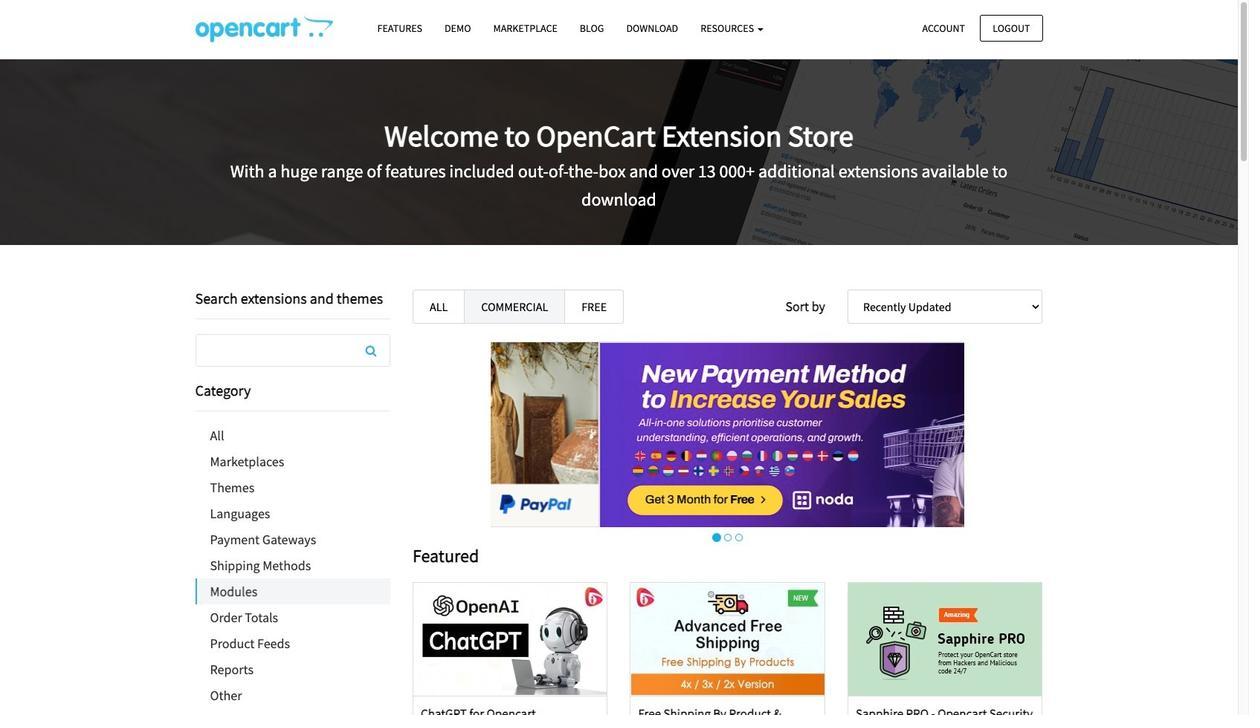 Task type: vqa. For each thing, say whether or not it's contained in the screenshot.
bottommost the more
no



Task type: locate. For each thing, give the bounding box(es) containing it.
other extensions image
[[195, 16, 333, 42]]

free shipping by product & categories (2x, 3.. image
[[631, 583, 824, 696]]

chatgpt for opencart image
[[414, 583, 607, 696]]

node image
[[543, 342, 1017, 530]]

search image
[[365, 345, 377, 357]]



Task type: describe. For each thing, give the bounding box(es) containing it.
paypal payment gateway image
[[70, 342, 543, 528]]

sapphire pro - opencart security module image
[[848, 583, 1042, 696]]



